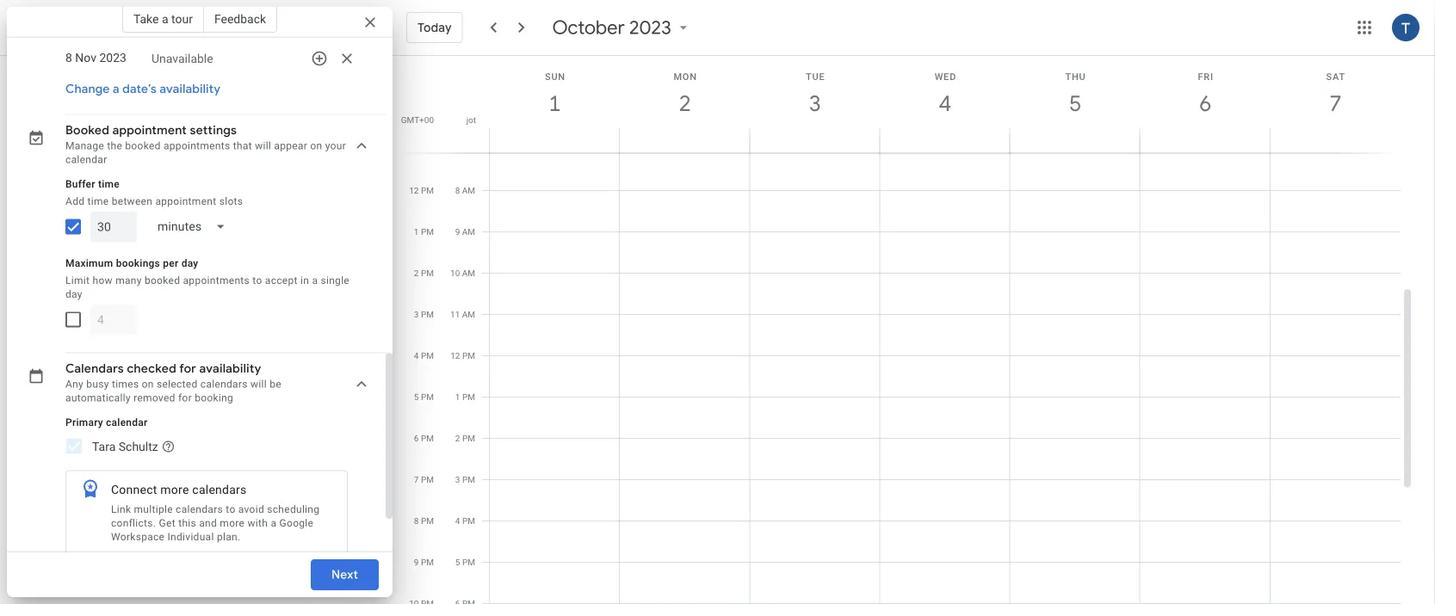 Task type: locate. For each thing, give the bounding box(es) containing it.
single
[[321, 275, 350, 287]]

in
[[300, 275, 309, 287]]

0 horizontal spatial 3 pm
[[414, 310, 434, 320]]

times inside calendars checked for availability any busy times on selected calendars will be automatically removed for booking
[[112, 379, 139, 391]]

times right indicate
[[107, 23, 134, 35]]

4 right 8 pm
[[455, 516, 460, 526]]

2023
[[629, 15, 671, 40]]

8 down the "7 pm"
[[414, 516, 419, 526]]

0 horizontal spatial 5 pm
[[414, 392, 434, 402]]

times right busy in the left bottom of the page
[[112, 379, 139, 391]]

a inside connect more calendars link multiple calendars to avoid scheduling conflicts. get this and more with a google workspace individual plan.
[[271, 518, 277, 530]]

booked inside booked appointment settings manage the booked appointments that will appear on your calendar
[[125, 140, 161, 153]]

2 down mon
[[678, 89, 690, 118]]

booked inside maximum bookings per day limit how many booked appointments to accept in a single day
[[145, 275, 180, 287]]

day right per
[[181, 258, 198, 270]]

0 horizontal spatial 4
[[414, 351, 419, 361]]

a left tour
[[162, 12, 168, 26]]

0 vertical spatial 4 pm
[[414, 351, 434, 361]]

2 pm right 6 pm
[[455, 433, 475, 444]]

2 column header
[[619, 56, 750, 153]]

4
[[938, 89, 950, 118], [414, 351, 419, 361], [455, 516, 460, 526]]

today
[[418, 20, 452, 35]]

appointment inside buffer time add time between appointment slots
[[155, 196, 216, 208]]

2 vertical spatial 2
[[455, 433, 460, 444]]

jot
[[466, 115, 476, 125]]

am up 9 am at the top left
[[462, 186, 475, 196]]

1 horizontal spatial 6
[[1198, 89, 1211, 118]]

12 down the 10
[[450, 351, 460, 361]]

0 vertical spatial 3 pm
[[414, 310, 434, 320]]

sunday, 1 october element
[[535, 84, 575, 123]]

how
[[93, 275, 113, 287]]

sun
[[545, 71, 566, 82]]

be
[[270, 379, 281, 391]]

for up selected
[[179, 362, 196, 377]]

on up removed
[[142, 379, 154, 391]]

7
[[1328, 89, 1341, 118], [455, 144, 460, 155], [414, 475, 419, 485]]

calendar down manage
[[65, 154, 107, 166]]

wednesday, 4 october element
[[925, 84, 965, 123]]

3
[[808, 89, 820, 118], [414, 310, 419, 320], [455, 475, 460, 485]]

2 vertical spatial 3
[[455, 475, 460, 485]]

a right with
[[271, 518, 277, 530]]

9 for 9 am
[[455, 227, 460, 237]]

1 horizontal spatial to
[[253, 275, 262, 287]]

2 horizontal spatial 2
[[678, 89, 690, 118]]

on left specific
[[137, 23, 149, 35]]

will
[[255, 140, 271, 153], [251, 379, 267, 391]]

a
[[162, 12, 168, 26], [113, 82, 119, 97], [312, 275, 318, 287], [271, 518, 277, 530]]

1 horizontal spatial 5 pm
[[455, 557, 475, 568]]

will right that
[[255, 140, 271, 153]]

sun 1
[[545, 71, 566, 118]]

3 column header
[[749, 56, 880, 153]]

day down limit
[[65, 289, 82, 301]]

take
[[133, 12, 159, 26]]

multiple
[[134, 504, 173, 516]]

0 vertical spatial times
[[107, 23, 134, 35]]

Date text field
[[65, 48, 127, 69]]

2 pm
[[414, 268, 434, 279], [455, 433, 475, 444]]

2 horizontal spatial 1
[[548, 89, 560, 118]]

1 vertical spatial 3 pm
[[455, 475, 475, 485]]

2 pm left the 10
[[414, 268, 434, 279]]

1 horizontal spatial 8
[[455, 186, 460, 196]]

availability inside button
[[160, 82, 221, 97]]

2 horizontal spatial 5
[[1068, 89, 1080, 118]]

on inside booked appointment settings manage the booked appointments that will appear on your calendar
[[310, 140, 322, 153]]

11 down the 10
[[450, 310, 460, 320]]

indicate times on specific dates when you're available
[[65, 23, 325, 35]]

0 vertical spatial calendar
[[65, 154, 107, 166]]

calendars checked for availability any busy times on selected calendars will be automatically removed for booking
[[65, 362, 281, 405]]

appointment
[[112, 123, 187, 139], [155, 196, 216, 208]]

unavailable
[[152, 52, 213, 66]]

1 vertical spatial will
[[251, 379, 267, 391]]

0 vertical spatial 1 pm
[[414, 227, 434, 237]]

0 horizontal spatial 1
[[414, 227, 419, 237]]

buffer
[[65, 178, 95, 190]]

on left your
[[310, 140, 322, 153]]

a right in
[[312, 275, 318, 287]]

appear
[[274, 140, 307, 153]]

4 down wed at right
[[938, 89, 950, 118]]

mon
[[674, 71, 697, 82]]

1 pm
[[414, 227, 434, 237], [455, 392, 475, 402]]

12 left 8 am
[[409, 186, 419, 196]]

1 horizontal spatial 7
[[455, 144, 460, 155]]

0 vertical spatial 5 pm
[[414, 392, 434, 402]]

0 vertical spatial appointment
[[112, 123, 187, 139]]

11 down gmt+00
[[409, 144, 419, 155]]

0 horizontal spatial 2 pm
[[414, 268, 434, 279]]

7 up 8 am
[[455, 144, 460, 155]]

1 vertical spatial 11
[[450, 310, 460, 320]]

1 vertical spatial appointments
[[183, 275, 250, 287]]

day
[[181, 258, 198, 270], [65, 289, 82, 301]]

booked appointment settings manage the booked appointments that will appear on your calendar
[[65, 123, 346, 166]]

pm
[[421, 186, 434, 196], [421, 227, 434, 237], [421, 268, 434, 279], [421, 310, 434, 320], [421, 351, 434, 361], [462, 351, 475, 361], [421, 392, 434, 402], [462, 392, 475, 402], [421, 433, 434, 444], [462, 433, 475, 444], [421, 475, 434, 485], [462, 475, 475, 485], [421, 516, 434, 526], [462, 516, 475, 526], [421, 557, 434, 568], [462, 557, 475, 568]]

to left accept in the left top of the page
[[253, 275, 262, 287]]

12 pm down 10 am on the top
[[450, 351, 475, 361]]

0 vertical spatial 11
[[409, 144, 419, 155]]

1 horizontal spatial 3
[[455, 475, 460, 485]]

connect
[[111, 484, 157, 498]]

buffer time add time between appointment slots
[[65, 178, 243, 208]]

1 horizontal spatial 12
[[450, 351, 460, 361]]

1 horizontal spatial 4
[[455, 516, 460, 526]]

0 horizontal spatial 11
[[409, 144, 419, 155]]

more up multiple on the left of the page
[[160, 484, 189, 498]]

1 horizontal spatial 2 pm
[[455, 433, 475, 444]]

more
[[160, 484, 189, 498], [220, 518, 245, 530]]

2 horizontal spatial 7
[[1328, 89, 1341, 118]]

time right add at top
[[87, 196, 109, 208]]

4 up 6 pm
[[414, 351, 419, 361]]

2 horizontal spatial 3
[[808, 89, 820, 118]]

9
[[455, 227, 460, 237], [414, 557, 419, 568]]

0 horizontal spatial 8
[[414, 516, 419, 526]]

1 vertical spatial 8
[[414, 516, 419, 526]]

8 for 8 pm
[[414, 516, 419, 526]]

time right 'buffer'
[[98, 178, 120, 190]]

0 horizontal spatial 2
[[414, 268, 419, 279]]

october
[[552, 15, 625, 40]]

6
[[1198, 89, 1211, 118], [414, 433, 419, 444]]

2
[[678, 89, 690, 118], [414, 268, 419, 279], [455, 433, 460, 444]]

4 pm up 6 pm
[[414, 351, 434, 361]]

4 pm
[[414, 351, 434, 361], [455, 516, 475, 526]]

google
[[279, 518, 314, 530]]

appointment up the
[[112, 123, 187, 139]]

1 vertical spatial availability
[[199, 362, 261, 377]]

change
[[65, 82, 110, 97]]

2 right 6 pm
[[455, 433, 460, 444]]

1 vertical spatial on
[[310, 140, 322, 153]]

tour
[[171, 12, 193, 26]]

am right the 10
[[462, 268, 475, 279]]

8 down 7 am
[[455, 186, 460, 196]]

2 vertical spatial on
[[142, 379, 154, 391]]

7 down 6 pm
[[414, 475, 419, 485]]

1 horizontal spatial 9
[[455, 227, 460, 237]]

1 vertical spatial times
[[112, 379, 139, 391]]

6 up the "7 pm"
[[414, 433, 419, 444]]

availability inside calendars checked for availability any busy times on selected calendars will be automatically removed for booking
[[199, 362, 261, 377]]

1 vertical spatial 12 pm
[[450, 351, 475, 361]]

1 vertical spatial 1 pm
[[455, 392, 475, 402]]

2 left the 10
[[414, 268, 419, 279]]

5 pm
[[414, 392, 434, 402], [455, 557, 475, 568]]

0 vertical spatial 5
[[1068, 89, 1080, 118]]

11
[[409, 144, 419, 155], [450, 310, 460, 320]]

will inside calendars checked for availability any busy times on selected calendars will be automatically removed for booking
[[251, 379, 267, 391]]

1 vertical spatial to
[[226, 504, 236, 516]]

7 inside sat 7
[[1328, 89, 1341, 118]]

5 right 9 pm
[[455, 557, 460, 568]]

your
[[325, 140, 346, 153]]

grid containing 1
[[399, 56, 1415, 604]]

with
[[248, 518, 268, 530]]

1 horizontal spatial 1
[[455, 392, 460, 402]]

thursday, 5 october element
[[1056, 84, 1095, 123]]

0 vertical spatial will
[[255, 140, 271, 153]]

None field
[[144, 212, 240, 243]]

0 horizontal spatial day
[[65, 289, 82, 301]]

7 down sat
[[1328, 89, 1341, 118]]

4 pm right 8 pm
[[455, 516, 475, 526]]

9 up the 10
[[455, 227, 460, 237]]

0 horizontal spatial 11 am
[[409, 144, 434, 155]]

primary calendar
[[65, 417, 148, 429]]

0 horizontal spatial 3
[[414, 310, 419, 320]]

0 horizontal spatial 12
[[409, 186, 419, 196]]

booked
[[125, 140, 161, 153], [145, 275, 180, 287]]

2 horizontal spatial 4
[[938, 89, 950, 118]]

to left the avoid
[[226, 504, 236, 516]]

appointments down settings on the top of the page
[[164, 140, 230, 153]]

next
[[331, 567, 358, 583]]

5 pm up 6 pm
[[414, 392, 434, 402]]

calendar up tara schultz at the left bottom
[[106, 417, 148, 429]]

9 down 8 pm
[[414, 557, 419, 568]]

available
[[283, 23, 325, 35]]

0 vertical spatial 7
[[1328, 89, 1341, 118]]

0 horizontal spatial 6
[[414, 433, 419, 444]]

grid
[[399, 56, 1415, 604]]

Maximum bookings per day number field
[[97, 305, 130, 336]]

1 vertical spatial appointment
[[155, 196, 216, 208]]

booked right the
[[125, 140, 161, 153]]

appointments inside maximum bookings per day limit how many booked appointments to accept in a single day
[[183, 275, 250, 287]]

11 am down gmt+00
[[409, 144, 434, 155]]

12 pm left 8 am
[[409, 186, 434, 196]]

workspace
[[111, 531, 165, 543]]

1 horizontal spatial 11
[[450, 310, 460, 320]]

2 vertical spatial 7
[[414, 475, 419, 485]]

0 horizontal spatial 7
[[414, 475, 419, 485]]

0 vertical spatial calendars
[[200, 379, 248, 391]]

availability for for
[[199, 362, 261, 377]]

calendars
[[200, 379, 248, 391], [192, 484, 247, 498], [176, 504, 223, 516]]

9 for 9 pm
[[414, 557, 419, 568]]

7 for pm
[[414, 475, 419, 485]]

accept
[[265, 275, 298, 287]]

times
[[107, 23, 134, 35], [112, 379, 139, 391]]

appointment left slots
[[155, 196, 216, 208]]

to
[[253, 275, 262, 287], [226, 504, 236, 516]]

any
[[65, 379, 84, 391]]

availability down unavailable
[[160, 82, 221, 97]]

removed
[[134, 393, 175, 405]]

calendar
[[65, 154, 107, 166], [106, 417, 148, 429]]

0 vertical spatial 12
[[409, 186, 419, 196]]

0 vertical spatial availability
[[160, 82, 221, 97]]

1 horizontal spatial 3 pm
[[455, 475, 475, 485]]

5 down thu
[[1068, 89, 1080, 118]]

booked down per
[[145, 275, 180, 287]]

1 vertical spatial 9
[[414, 557, 419, 568]]

a inside maximum bookings per day limit how many booked appointments to accept in a single day
[[312, 275, 318, 287]]

for down selected
[[178, 393, 192, 405]]

that
[[233, 140, 252, 153]]

1 vertical spatial 12
[[450, 351, 460, 361]]

availability up booking
[[199, 362, 261, 377]]

0 vertical spatial more
[[160, 484, 189, 498]]

11 am down 10 am on the top
[[450, 310, 475, 320]]

4 column header
[[879, 56, 1010, 153]]

am
[[421, 144, 434, 155], [462, 144, 475, 155], [462, 186, 475, 196], [462, 227, 475, 237], [462, 268, 475, 279], [462, 310, 475, 320]]

5 inside thu 5
[[1068, 89, 1080, 118]]

1 vertical spatial 4 pm
[[455, 516, 475, 526]]

will left be
[[251, 379, 267, 391]]

many
[[115, 275, 142, 287]]

6 inside fri 6
[[1198, 89, 1211, 118]]

0 horizontal spatial 9
[[414, 557, 419, 568]]

availability
[[160, 82, 221, 97], [199, 362, 261, 377]]

appointments left accept in the left top of the page
[[183, 275, 250, 287]]

2 vertical spatial 5
[[455, 557, 460, 568]]

3 pm
[[414, 310, 434, 320], [455, 475, 475, 485]]

0 vertical spatial appointments
[[164, 140, 230, 153]]

more up plan.
[[220, 518, 245, 530]]

0 horizontal spatial 5
[[414, 392, 419, 402]]

5 up 6 pm
[[414, 392, 419, 402]]

get
[[159, 518, 176, 530]]

2 vertical spatial 4
[[455, 516, 460, 526]]

1 vertical spatial 2
[[414, 268, 419, 279]]

1 vertical spatial 3
[[414, 310, 419, 320]]

0 vertical spatial day
[[181, 258, 198, 270]]

1 vertical spatial booked
[[145, 275, 180, 287]]

0 vertical spatial 2
[[678, 89, 690, 118]]

0 vertical spatial to
[[253, 275, 262, 287]]

5 pm right 9 pm
[[455, 557, 475, 568]]

1 vertical spatial 7
[[455, 144, 460, 155]]

sat 7
[[1326, 71, 1346, 118]]

tue 3
[[806, 71, 825, 118]]

6 down fri
[[1198, 89, 1211, 118]]

selected
[[157, 379, 198, 391]]



Task type: vqa. For each thing, say whether or not it's contained in the screenshot.
2nd daily from the right
no



Task type: describe. For each thing, give the bounding box(es) containing it.
1 vertical spatial 5 pm
[[455, 557, 475, 568]]

am down jot
[[462, 144, 475, 155]]

8 am
[[455, 186, 475, 196]]

feedback button
[[204, 5, 277, 33]]

appointment inside booked appointment settings manage the booked appointments that will appear on your calendar
[[112, 123, 187, 139]]

1 vertical spatial for
[[178, 393, 192, 405]]

take a tour button
[[122, 5, 204, 33]]

am down gmt+00
[[421, 144, 434, 155]]

thu 5
[[1065, 71, 1086, 118]]

appointments inside booked appointment settings manage the booked appointments that will appear on your calendar
[[164, 140, 230, 153]]

tuesday, 3 october element
[[795, 84, 835, 123]]

7 column header
[[1270, 56, 1401, 153]]

0 vertical spatial 11 am
[[409, 144, 434, 155]]

indicate
[[65, 23, 104, 35]]

primary
[[65, 417, 103, 429]]

take a tour
[[133, 12, 193, 26]]

friday, 6 october element
[[1186, 84, 1225, 123]]

maximum bookings per day limit how many booked appointments to accept in a single day
[[65, 258, 350, 301]]

1 vertical spatial calendar
[[106, 417, 148, 429]]

fri 6
[[1198, 71, 1214, 118]]

0 horizontal spatial 12 pm
[[409, 186, 434, 196]]

october 2023 button
[[546, 15, 699, 40]]

1 vertical spatial 11 am
[[450, 310, 475, 320]]

availability for date's
[[160, 82, 221, 97]]

0 horizontal spatial 4 pm
[[414, 351, 434, 361]]

8 pm
[[414, 516, 434, 526]]

1 horizontal spatial 5
[[455, 557, 460, 568]]

feedback
[[214, 12, 266, 26]]

1 vertical spatial calendars
[[192, 484, 247, 498]]

1 horizontal spatial 1 pm
[[455, 392, 475, 402]]

busy
[[86, 379, 109, 391]]

per
[[163, 258, 179, 270]]

1 vertical spatial 1
[[414, 227, 419, 237]]

1 vertical spatial time
[[87, 196, 109, 208]]

calendars
[[65, 362, 124, 377]]

1 horizontal spatial more
[[220, 518, 245, 530]]

settings
[[190, 123, 237, 139]]

1 horizontal spatial day
[[181, 258, 198, 270]]

gmt+00
[[401, 115, 434, 125]]

1 vertical spatial 2 pm
[[455, 433, 475, 444]]

bookings
[[116, 258, 160, 270]]

thu
[[1065, 71, 1086, 82]]

0 vertical spatial for
[[179, 362, 196, 377]]

am down 8 am
[[462, 227, 475, 237]]

slots
[[219, 196, 243, 208]]

1 horizontal spatial 4 pm
[[455, 516, 475, 526]]

am down 10 am on the top
[[462, 310, 475, 320]]

between
[[112, 196, 153, 208]]

2 vertical spatial calendars
[[176, 504, 223, 516]]

to inside connect more calendars link multiple calendars to avoid scheduling conflicts. get this and more with a google workspace individual plan.
[[226, 504, 236, 516]]

link
[[111, 504, 131, 516]]

4 inside wed 4
[[938, 89, 950, 118]]

Buffer time number field
[[97, 212, 130, 243]]

calendars inside calendars checked for availability any busy times on selected calendars will be automatically removed for booking
[[200, 379, 248, 391]]

2 inside mon 2
[[678, 89, 690, 118]]

2 vertical spatial 1
[[455, 392, 460, 402]]

automatically
[[65, 393, 131, 405]]

limit
[[65, 275, 90, 287]]

will inside booked appointment settings manage the booked appointments that will appear on your calendar
[[255, 140, 271, 153]]

conflicts.
[[111, 518, 156, 530]]

0 vertical spatial on
[[137, 23, 149, 35]]

mon 2
[[674, 71, 697, 118]]

you're
[[251, 23, 280, 35]]

fri
[[1198, 71, 1214, 82]]

booked
[[65, 123, 109, 139]]

9 am
[[455, 227, 475, 237]]

5 column header
[[1009, 56, 1140, 153]]

saturday, 7 october element
[[1316, 84, 1355, 123]]

9 pm
[[414, 557, 434, 568]]

checked
[[127, 362, 176, 377]]

0 vertical spatial time
[[98, 178, 120, 190]]

to inside maximum bookings per day limit how many booked appointments to accept in a single day
[[253, 275, 262, 287]]

7 for am
[[455, 144, 460, 155]]

calendar inside booked appointment settings manage the booked appointments that will appear on your calendar
[[65, 154, 107, 166]]

1 vertical spatial 6
[[414, 433, 419, 444]]

8 for 8 am
[[455, 186, 460, 196]]

1 inside the sun 1
[[548, 89, 560, 118]]

a left the date's at top
[[113, 82, 119, 97]]

6 column header
[[1140, 56, 1271, 153]]

connect more calendars link multiple calendars to avoid scheduling conflicts. get this and more with a google workspace individual plan.
[[111, 484, 320, 543]]

october 2023
[[552, 15, 671, 40]]

3 inside "tue 3"
[[808, 89, 820, 118]]

avoid
[[238, 504, 264, 516]]

1 column header
[[489, 56, 620, 153]]

7 am
[[455, 144, 475, 155]]

date's
[[122, 82, 157, 97]]

schultz
[[119, 440, 158, 454]]

dates
[[193, 23, 220, 35]]

10
[[450, 268, 460, 279]]

wed
[[935, 71, 957, 82]]

monday, 2 october element
[[665, 84, 705, 123]]

7 pm
[[414, 475, 434, 485]]

on inside calendars checked for availability any busy times on selected calendars will be automatically removed for booking
[[142, 379, 154, 391]]

next button
[[311, 554, 379, 596]]

1 vertical spatial 4
[[414, 351, 419, 361]]

booking
[[195, 393, 233, 405]]

specific
[[152, 23, 190, 35]]

this
[[178, 518, 196, 530]]

10 am
[[450, 268, 475, 279]]

wed 4
[[935, 71, 957, 118]]

0 horizontal spatial 1 pm
[[414, 227, 434, 237]]

scheduling
[[267, 504, 320, 516]]

tue
[[806, 71, 825, 82]]

1 vertical spatial day
[[65, 289, 82, 301]]

maximum
[[65, 258, 113, 270]]

tara
[[92, 440, 116, 454]]

tara schultz
[[92, 440, 158, 454]]

plan.
[[217, 531, 240, 543]]

1 horizontal spatial 2
[[455, 433, 460, 444]]

0 vertical spatial 2 pm
[[414, 268, 434, 279]]

when
[[222, 23, 248, 35]]

change a date's availability button
[[59, 74, 227, 105]]

0 horizontal spatial more
[[160, 484, 189, 498]]

add
[[65, 196, 85, 208]]

sat
[[1326, 71, 1346, 82]]

1 horizontal spatial 12 pm
[[450, 351, 475, 361]]

and
[[199, 518, 217, 530]]

manage
[[65, 140, 104, 153]]

change a date's availability
[[65, 82, 221, 97]]



